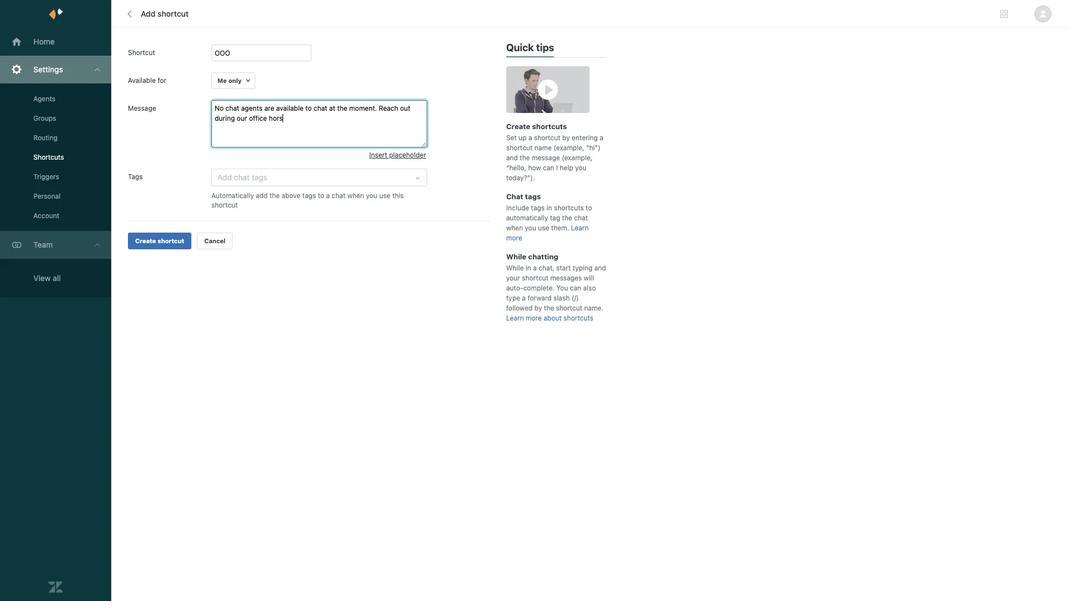 Task type: vqa. For each thing, say whether or not it's contained in the screenshot.
the left THE TO
yes



Task type: describe. For each thing, give the bounding box(es) containing it.
and inside while chatting while in a chat, start typing and your shortcut messages will auto-complete. you can also type a forward slash (/) followed by the shortcut name. learn more about shortcuts
[[595, 264, 606, 272]]

tips
[[536, 42, 555, 53]]

start
[[557, 264, 571, 272]]

settings
[[33, 65, 63, 74]]

for
[[158, 76, 167, 85]]

learn more about shortcuts link
[[507, 314, 594, 322]]

auto-
[[507, 284, 524, 292]]

a left chat,
[[533, 264, 537, 272]]

personal
[[33, 192, 61, 200]]

2 while from the top
[[507, 264, 524, 272]]

home
[[33, 37, 55, 46]]

by inside create shortcuts set up a shortcut by entering a shortcut name (example, "hi") and the message (example, "hello, how can i help you today?").
[[563, 134, 570, 142]]

name
[[535, 144, 552, 152]]

chat tags
[[507, 192, 541, 201]]

me only button
[[212, 72, 256, 89]]

help
[[560, 164, 574, 172]]

by inside while chatting while in a chat, start typing and your shortcut messages will auto-complete. you can also type a forward slash (/) followed by the shortcut name. learn more about shortcuts
[[535, 304, 542, 312]]

about
[[544, 314, 562, 322]]

cancel
[[204, 237, 226, 245]]

i
[[556, 164, 558, 172]]

to inside "automatically add the above tags to a chat when you use this shortcut"
[[318, 191, 324, 200]]

chat inside include tags in shortcuts to automatically tag the chat when you use them.
[[574, 214, 588, 222]]

type
[[507, 294, 521, 302]]

forward
[[528, 294, 552, 302]]

create for shortcut
[[135, 237, 156, 245]]

team
[[33, 240, 53, 249]]

the inside include tags in shortcuts to automatically tag the chat when you use them.
[[562, 214, 573, 222]]

me
[[218, 77, 227, 84]]

groups
[[33, 114, 56, 122]]

shortcuts inside while chatting while in a chat, start typing and your shortcut messages will auto-complete. you can also type a forward slash (/) followed by the shortcut name. learn more about shortcuts
[[564, 314, 594, 322]]

learn more
[[507, 224, 589, 242]]

account
[[33, 212, 59, 220]]

shortcuts
[[33, 153, 64, 161]]

quick
[[507, 42, 534, 53]]

up
[[519, 134, 527, 142]]

triggers
[[33, 173, 59, 181]]

tags for chat
[[525, 192, 541, 201]]

shortcut down up
[[507, 144, 533, 152]]

"hello,
[[507, 164, 527, 172]]

1 while from the top
[[507, 252, 527, 261]]

use inside include tags in shortcuts to automatically tag the chat when you use them.
[[538, 224, 550, 232]]

0 vertical spatial (example,
[[554, 144, 585, 152]]

message
[[532, 154, 560, 162]]

when inside include tags in shortcuts to automatically tag the chat when you use them.
[[507, 224, 523, 232]]

learn inside learn more
[[571, 224, 589, 232]]

chat
[[507, 192, 524, 201]]

today?").
[[507, 174, 535, 182]]

use inside "automatically add the above tags to a chat when you use this shortcut"
[[379, 191, 391, 200]]

messages
[[551, 274, 582, 282]]

shortcuts inside create shortcuts set up a shortcut by entering a shortcut name (example, "hi") and the message (example, "hello, how can i help you today?").
[[532, 122, 567, 131]]

tag
[[550, 214, 561, 222]]

in inside include tags in shortcuts to automatically tag the chat when you use them.
[[547, 204, 552, 212]]

a inside "automatically add the above tags to a chat when you use this shortcut"
[[326, 191, 330, 200]]

only
[[229, 77, 242, 84]]

set
[[507, 134, 517, 142]]

you inside include tags in shortcuts to automatically tag the chat when you use them.
[[525, 224, 537, 232]]

when inside "automatically add the above tags to a chat when you use this shortcut"
[[348, 191, 364, 200]]

this
[[393, 191, 404, 200]]

automatically
[[212, 191, 254, 200]]

available
[[128, 76, 156, 85]]

shortcut up name
[[534, 134, 561, 142]]

"hi")
[[587, 144, 601, 152]]

placeholder
[[389, 151, 426, 159]]

automatically
[[507, 214, 548, 222]]

also
[[584, 284, 596, 292]]

more inside learn more
[[507, 234, 523, 242]]

quick tips
[[507, 42, 555, 53]]

add shortcut
[[141, 9, 189, 18]]

include tags in shortcuts to automatically tag the chat when you use them.
[[507, 204, 592, 232]]



Task type: locate. For each thing, give the bounding box(es) containing it.
0 vertical spatial learn
[[571, 224, 589, 232]]

0 horizontal spatial and
[[507, 154, 518, 162]]

create shortcut
[[135, 237, 184, 245]]

1 horizontal spatial chat
[[574, 214, 588, 222]]

and
[[507, 154, 518, 162], [595, 264, 606, 272]]

a up '"hi")'
[[600, 134, 604, 142]]

0 vertical spatial can
[[543, 164, 555, 172]]

to down add chat tags 'field'
[[318, 191, 324, 200]]

0 vertical spatial you
[[576, 164, 587, 172]]

while chatting while in a chat, start typing and your shortcut messages will auto-complete. you can also type a forward slash (/) followed by the shortcut name. learn more about shortcuts
[[507, 252, 606, 322]]

can
[[543, 164, 555, 172], [570, 284, 582, 292]]

1 horizontal spatial when
[[507, 224, 523, 232]]

1 horizontal spatial learn
[[571, 224, 589, 232]]

the right add
[[270, 191, 280, 200]]

0 vertical spatial create
[[507, 122, 531, 131]]

Message text field
[[212, 100, 428, 148]]

you left this
[[366, 191, 378, 200]]

1 vertical spatial learn
[[507, 314, 524, 322]]

can inside while chatting while in a chat, start typing and your shortcut messages will auto-complete. you can also type a forward slash (/) followed by the shortcut name. learn more about shortcuts
[[570, 284, 582, 292]]

to up learn more link
[[586, 204, 592, 212]]

chat inside "automatically add the above tags to a chat when you use this shortcut"
[[332, 191, 346, 200]]

learn more link
[[507, 224, 589, 242]]

more down followed
[[526, 314, 542, 322]]

1 horizontal spatial can
[[570, 284, 582, 292]]

a down add chat tags 'field'
[[326, 191, 330, 200]]

tags
[[128, 173, 143, 181]]

(/)
[[572, 294, 579, 302]]

0 horizontal spatial use
[[379, 191, 391, 200]]

1 vertical spatial in
[[526, 264, 532, 272]]

1 vertical spatial create
[[135, 237, 156, 245]]

the up learn more about shortcuts link
[[544, 304, 554, 312]]

1 horizontal spatial and
[[595, 264, 606, 272]]

use left them.
[[538, 224, 550, 232]]

1 vertical spatial while
[[507, 264, 524, 272]]

1 vertical spatial can
[[570, 284, 582, 292]]

in
[[547, 204, 552, 212], [526, 264, 532, 272]]

0 vertical spatial in
[[547, 204, 552, 212]]

create inside create shortcuts set up a shortcut by entering a shortcut name (example, "hi") and the message (example, "hello, how can i help you today?").
[[507, 122, 531, 131]]

a right up
[[529, 134, 532, 142]]

you inside create shortcuts set up a shortcut by entering a shortcut name (example, "hi") and the message (example, "hello, how can i help you today?").
[[576, 164, 587, 172]]

1 vertical spatial shortcuts
[[554, 204, 584, 212]]

1 vertical spatial use
[[538, 224, 550, 232]]

learn inside while chatting while in a chat, start typing and your shortcut messages will auto-complete. you can also type a forward slash (/) followed by the shortcut name. learn more about shortcuts
[[507, 314, 524, 322]]

0 horizontal spatial learn
[[507, 314, 524, 322]]

shortcut left cancel
[[158, 237, 184, 245]]

name.
[[585, 304, 604, 312]]

shortcut inside button
[[158, 237, 184, 245]]

create shortcuts set up a shortcut by entering a shortcut name (example, "hi") and the message (example, "hello, how can i help you today?").
[[507, 122, 604, 182]]

0 horizontal spatial more
[[507, 234, 523, 242]]

1 vertical spatial to
[[586, 204, 592, 212]]

the up '"hello,'
[[520, 154, 530, 162]]

0 vertical spatial shortcuts
[[532, 122, 567, 131]]

me only
[[218, 77, 242, 84]]

will
[[584, 274, 594, 282]]

use left this
[[379, 191, 391, 200]]

shortcuts up name
[[532, 122, 567, 131]]

tags up automatically
[[531, 204, 545, 212]]

tags inside "automatically add the above tags to a chat when you use this shortcut"
[[303, 191, 316, 200]]

0 horizontal spatial by
[[535, 304, 542, 312]]

chat,
[[539, 264, 555, 272]]

your
[[507, 274, 520, 282]]

you
[[576, 164, 587, 172], [366, 191, 378, 200], [525, 224, 537, 232]]

entering
[[572, 134, 598, 142]]

shortcuts inside include tags in shortcuts to automatically tag the chat when you use them.
[[554, 204, 584, 212]]

(example,
[[554, 144, 585, 152], [562, 154, 593, 162]]

Add chat tags field
[[218, 171, 408, 184]]

create inside button
[[135, 237, 156, 245]]

1 horizontal spatial by
[[563, 134, 570, 142]]

(example, down entering
[[554, 144, 585, 152]]

view
[[33, 273, 51, 283]]

available for
[[128, 76, 167, 85]]

the inside "automatically add the above tags to a chat when you use this shortcut"
[[270, 191, 280, 200]]

0 vertical spatial by
[[563, 134, 570, 142]]

learn
[[571, 224, 589, 232], [507, 314, 524, 322]]

1 vertical spatial when
[[507, 224, 523, 232]]

and inside create shortcuts set up a shortcut by entering a shortcut name (example, "hi") and the message (example, "hello, how can i help you today?").
[[507, 154, 518, 162]]

0 horizontal spatial can
[[543, 164, 555, 172]]

0 vertical spatial to
[[318, 191, 324, 200]]

tags
[[303, 191, 316, 200], [525, 192, 541, 201], [531, 204, 545, 212]]

shortcuts down the name.
[[564, 314, 594, 322]]

1 vertical spatial you
[[366, 191, 378, 200]]

0 horizontal spatial you
[[366, 191, 378, 200]]

include
[[507, 204, 530, 212]]

cancel button
[[197, 233, 233, 250]]

0 vertical spatial when
[[348, 191, 364, 200]]

1 horizontal spatial in
[[547, 204, 552, 212]]

in up tag
[[547, 204, 552, 212]]

Shortcut text field
[[212, 45, 312, 61]]

the inside while chatting while in a chat, start typing and your shortcut messages will auto-complete. you can also type a forward slash (/) followed by the shortcut name. learn more about shortcuts
[[544, 304, 554, 312]]

when left this
[[348, 191, 364, 200]]

2 vertical spatial you
[[525, 224, 537, 232]]

0 vertical spatial more
[[507, 234, 523, 242]]

tags inside include tags in shortcuts to automatically tag the chat when you use them.
[[531, 204, 545, 212]]

(example, up help
[[562, 154, 593, 162]]

you down automatically
[[525, 224, 537, 232]]

when down automatically
[[507, 224, 523, 232]]

you
[[557, 284, 568, 292]]

shortcuts up tag
[[554, 204, 584, 212]]

1 vertical spatial and
[[595, 264, 606, 272]]

the
[[520, 154, 530, 162], [270, 191, 280, 200], [562, 214, 573, 222], [544, 304, 554, 312]]

shortcut down the automatically
[[212, 201, 238, 209]]

above
[[282, 191, 301, 200]]

complete.
[[524, 284, 555, 292]]

2 horizontal spatial you
[[576, 164, 587, 172]]

chat
[[332, 191, 346, 200], [574, 214, 588, 222]]

and up '"hello,'
[[507, 154, 518, 162]]

message
[[128, 104, 156, 112]]

by left entering
[[563, 134, 570, 142]]

you right help
[[576, 164, 587, 172]]

all
[[53, 273, 61, 283]]

in inside while chatting while in a chat, start typing and your shortcut messages will auto-complete. you can also type a forward slash (/) followed by the shortcut name. learn more about shortcuts
[[526, 264, 532, 272]]

the right tag
[[562, 214, 573, 222]]

shortcut
[[158, 9, 189, 18], [534, 134, 561, 142], [507, 144, 533, 152], [212, 201, 238, 209], [158, 237, 184, 245], [522, 274, 549, 282], [556, 304, 583, 312]]

a right the type
[[522, 294, 526, 302]]

to
[[318, 191, 324, 200], [586, 204, 592, 212]]

can up (/)
[[570, 284, 582, 292]]

how
[[528, 164, 541, 172]]

insert
[[369, 151, 387, 159]]

when
[[348, 191, 364, 200], [507, 224, 523, 232]]

more inside while chatting while in a chat, start typing and your shortcut messages will auto-complete. you can also type a forward slash (/) followed by the shortcut name. learn more about shortcuts
[[526, 314, 542, 322]]

0 horizontal spatial chat
[[332, 191, 346, 200]]

0 horizontal spatial to
[[318, 191, 324, 200]]

1 horizontal spatial more
[[526, 314, 542, 322]]

1 vertical spatial by
[[535, 304, 542, 312]]

agents
[[33, 95, 55, 103]]

and right typing
[[595, 264, 606, 272]]

1 horizontal spatial create
[[507, 122, 531, 131]]

0 horizontal spatial in
[[526, 264, 532, 272]]

0 horizontal spatial when
[[348, 191, 364, 200]]

chatting
[[529, 252, 559, 261]]

view all
[[33, 273, 61, 283]]

create for shortcuts
[[507, 122, 531, 131]]

you inside "automatically add the above tags to a chat when you use this shortcut"
[[366, 191, 378, 200]]

1 vertical spatial more
[[526, 314, 542, 322]]

while
[[507, 252, 527, 261], [507, 264, 524, 272]]

more
[[507, 234, 523, 242], [526, 314, 542, 322]]

1 horizontal spatial you
[[525, 224, 537, 232]]

insert placeholder
[[369, 151, 426, 159]]

chat right tag
[[574, 214, 588, 222]]

more down automatically
[[507, 234, 523, 242]]

use
[[379, 191, 391, 200], [538, 224, 550, 232]]

1 vertical spatial (example,
[[562, 154, 593, 162]]

can inside create shortcuts set up a shortcut by entering a shortcut name (example, "hi") and the message (example, "hello, how can i help you today?").
[[543, 164, 555, 172]]

0 vertical spatial chat
[[332, 191, 346, 200]]

zendesk products image
[[1001, 10, 1009, 18]]

a
[[529, 134, 532, 142], [600, 134, 604, 142], [326, 191, 330, 200], [533, 264, 537, 272], [522, 294, 526, 302]]

tags for include
[[531, 204, 545, 212]]

1 vertical spatial chat
[[574, 214, 588, 222]]

shortcut
[[128, 48, 155, 57]]

chat down add chat tags 'field'
[[332, 191, 346, 200]]

the inside create shortcuts set up a shortcut by entering a shortcut name (example, "hi") and the message (example, "hello, how can i help you today?").
[[520, 154, 530, 162]]

followed
[[507, 304, 533, 312]]

by down forward
[[535, 304, 542, 312]]

add
[[256, 191, 268, 200]]

0 vertical spatial use
[[379, 191, 391, 200]]

shortcuts
[[532, 122, 567, 131], [554, 204, 584, 212], [564, 314, 594, 322]]

automatically add the above tags to a chat when you use this shortcut
[[212, 191, 404, 209]]

by
[[563, 134, 570, 142], [535, 304, 542, 312]]

tags right above
[[303, 191, 316, 200]]

create shortcut button
[[128, 233, 192, 250]]

can left i
[[543, 164, 555, 172]]

1 horizontal spatial to
[[586, 204, 592, 212]]

shortcut right the add
[[158, 9, 189, 18]]

slash
[[554, 294, 570, 302]]

in left chat,
[[526, 264, 532, 272]]

add
[[141, 9, 156, 18]]

them.
[[552, 224, 570, 232]]

create
[[507, 122, 531, 131], [135, 237, 156, 245]]

1 horizontal spatial use
[[538, 224, 550, 232]]

insert placeholder button
[[369, 148, 426, 163]]

shortcut up the complete. at the top
[[522, 274, 549, 282]]

tags right chat
[[525, 192, 541, 201]]

learn down followed
[[507, 314, 524, 322]]

0 vertical spatial while
[[507, 252, 527, 261]]

typing
[[573, 264, 593, 272]]

shortcut down (/)
[[556, 304, 583, 312]]

2 vertical spatial shortcuts
[[564, 314, 594, 322]]

0 vertical spatial and
[[507, 154, 518, 162]]

to inside include tags in shortcuts to automatically tag the chat when you use them.
[[586, 204, 592, 212]]

0 horizontal spatial create
[[135, 237, 156, 245]]

shortcut inside "automatically add the above tags to a chat when you use this shortcut"
[[212, 201, 238, 209]]

routing
[[33, 134, 58, 142]]

learn right them.
[[571, 224, 589, 232]]



